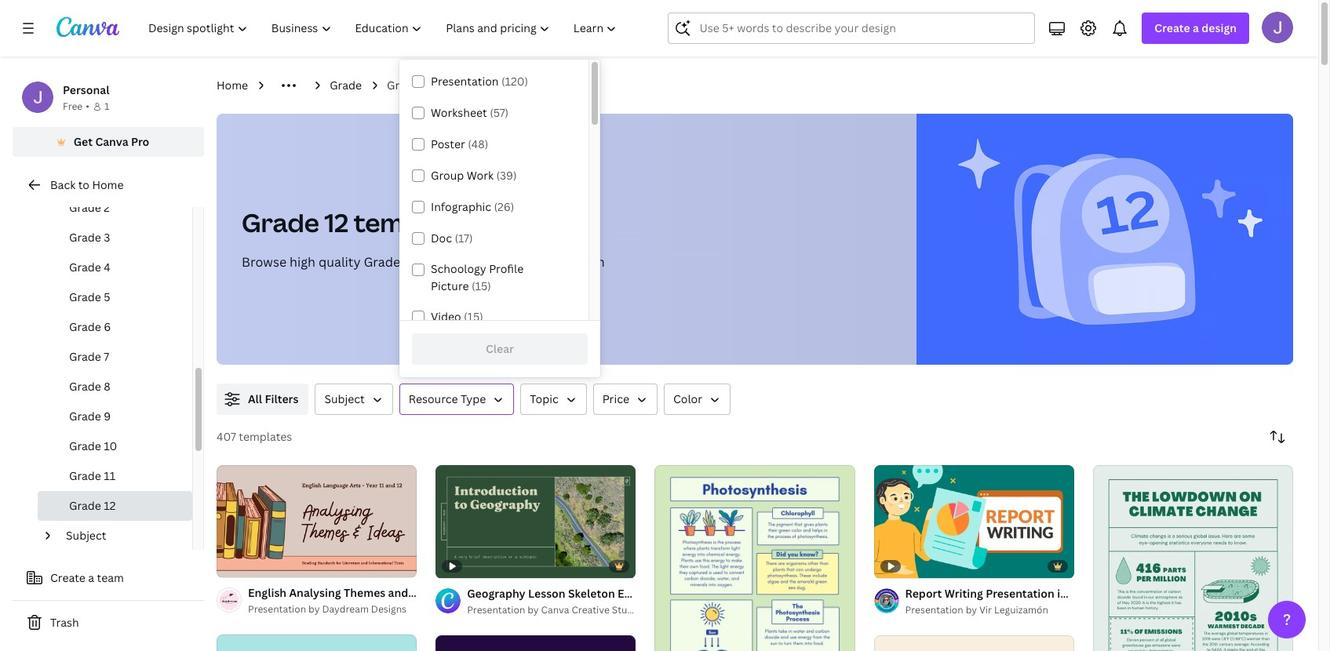 Task type: locate. For each thing, give the bounding box(es) containing it.
0 vertical spatial create
[[1155, 20, 1191, 35]]

grade 2 link
[[38, 193, 192, 223]]

1 horizontal spatial home
[[217, 78, 248, 93]]

presentation down 13
[[248, 603, 306, 616]]

grade 3
[[69, 230, 110, 245]]

all
[[248, 392, 262, 407]]

price
[[603, 392, 630, 407]]

presentation by daydream designs link
[[248, 602, 417, 618]]

0 horizontal spatial canva
[[95, 134, 128, 149]]

create a team button
[[13, 563, 204, 594]]

create inside dropdown button
[[1155, 20, 1191, 35]]

grade 4
[[69, 260, 111, 275]]

resource
[[409, 392, 458, 407]]

templates up the picture
[[420, 254, 481, 271]]

•
[[86, 100, 89, 113]]

templates
[[354, 206, 482, 239], [420, 254, 481, 271], [239, 429, 292, 444]]

create a team
[[50, 571, 124, 586]]

(15) right the video
[[464, 309, 483, 324]]

presentation left vir
[[906, 603, 964, 617]]

green lined climate change environment infographic image
[[1093, 465, 1294, 652]]

1 right •
[[104, 100, 109, 113]]

(48)
[[468, 137, 489, 151]]

0 horizontal spatial home
[[92, 177, 124, 192]]

subject right filters
[[325, 392, 365, 407]]

1 horizontal spatial design
[[1202, 20, 1237, 35]]

design
[[1202, 20, 1237, 35], [565, 254, 605, 271]]

0 vertical spatial subject
[[325, 392, 365, 407]]

grade inside grade 2 link
[[69, 200, 101, 215]]

get canva pro button
[[13, 127, 204, 157]]

all filters
[[248, 392, 299, 407]]

create
[[1155, 20, 1191, 35], [50, 571, 85, 586]]

grade 12
[[387, 78, 434, 93], [69, 498, 116, 513]]

create for create a design
[[1155, 20, 1191, 35]]

presentation by daydream designs
[[248, 603, 407, 616]]

grade 12 templates
[[242, 206, 482, 239]]

4
[[104, 260, 111, 275]]

0 horizontal spatial 1
[[104, 100, 109, 113]]

team
[[97, 571, 124, 586]]

0 vertical spatial a
[[1193, 20, 1199, 35]]

grade 7
[[69, 349, 109, 364]]

by for daydream
[[309, 603, 320, 616]]

0 vertical spatial home
[[217, 78, 248, 93]]

None search field
[[668, 13, 1036, 44]]

subject button right filters
[[315, 384, 393, 415]]

0 vertical spatial grade 12
[[387, 78, 434, 93]]

grade 12 down the grade 11 in the bottom left of the page
[[69, 498, 116, 513]]

0 vertical spatial design
[[1202, 20, 1237, 35]]

back
[[50, 177, 76, 192]]

subject button
[[315, 384, 393, 415], [60, 521, 183, 551]]

grade 9
[[69, 409, 111, 424]]

indigo and purple lined star life cycle astronomy infographic image
[[436, 635, 636, 652]]

1 for 1 of 13
[[228, 560, 232, 571]]

grade 2
[[69, 200, 110, 215]]

grade 3 link
[[38, 223, 192, 253]]

high
[[290, 254, 316, 271]]

1 vertical spatial (15)
[[464, 309, 483, 324]]

0 horizontal spatial subject button
[[60, 521, 183, 551]]

group work (39)
[[431, 168, 517, 183]]

to
[[78, 177, 89, 192]]

1 vertical spatial home
[[92, 177, 124, 192]]

8
[[104, 379, 111, 394]]

13
[[245, 560, 255, 571]]

grade 12 up worksheet
[[387, 78, 434, 93]]

templates up browse high quality grade 12 templates for your next design
[[354, 206, 482, 239]]

type
[[461, 392, 486, 407]]

infographic (26)
[[431, 199, 514, 214]]

(15)
[[472, 279, 491, 294], [464, 309, 483, 324]]

for
[[484, 254, 502, 271]]

0 horizontal spatial a
[[88, 571, 94, 586]]

0 horizontal spatial design
[[565, 254, 605, 271]]

subject up create a team
[[66, 528, 106, 543]]

back to home
[[50, 177, 124, 192]]

resource type
[[409, 392, 486, 407]]

canva left creative
[[541, 603, 569, 617]]

create inside button
[[50, 571, 85, 586]]

1 horizontal spatial create
[[1155, 20, 1191, 35]]

of
[[234, 560, 243, 571]]

grade 11
[[69, 469, 116, 484]]

(120)
[[502, 74, 528, 89]]

a for team
[[88, 571, 94, 586]]

green and blue lined photosynthesis biology worksheet image
[[655, 466, 855, 652]]

1 vertical spatial a
[[88, 571, 94, 586]]

grade 11 link
[[38, 462, 192, 491]]

9
[[104, 409, 111, 424]]

browse high quality grade 12 templates for your next design
[[242, 254, 605, 271]]

1 vertical spatial create
[[50, 571, 85, 586]]

presentation inside "presentation by canva creative studio" link
[[467, 603, 525, 617]]

2 vertical spatial templates
[[239, 429, 292, 444]]

1 horizontal spatial by
[[528, 603, 539, 617]]

color
[[673, 392, 703, 407]]

0 horizontal spatial create
[[50, 571, 85, 586]]

grade inside grade 8 link
[[69, 379, 101, 394]]

3
[[104, 230, 110, 245]]

1 horizontal spatial 1
[[228, 560, 232, 571]]

presentation up indigo and purple lined star life cycle astronomy infographic image
[[467, 603, 525, 617]]

presentation inside presentation by vir leguizamón link
[[906, 603, 964, 617]]

design right next
[[565, 254, 605, 271]]

2 horizontal spatial by
[[966, 603, 977, 617]]

1 horizontal spatial subject
[[325, 392, 365, 407]]

presentation inside presentation by daydream designs link
[[248, 603, 306, 616]]

canva left pro
[[95, 134, 128, 149]]

subject button up "team"
[[60, 521, 183, 551]]

0 vertical spatial subject button
[[315, 384, 393, 415]]

design inside the create a design dropdown button
[[1202, 20, 1237, 35]]

0 horizontal spatial by
[[309, 603, 320, 616]]

by left daydream
[[309, 603, 320, 616]]

a inside button
[[88, 571, 94, 586]]

grade 10
[[69, 439, 117, 454]]

english analysing themes and ideas presentation beige pink lined style image
[[217, 465, 417, 578]]

0 vertical spatial canva
[[95, 134, 128, 149]]

1 horizontal spatial grade 12
[[387, 78, 434, 93]]

a inside dropdown button
[[1193, 20, 1199, 35]]

0 horizontal spatial subject
[[66, 528, 106, 543]]

work
[[467, 168, 494, 183]]

0 vertical spatial (15)
[[472, 279, 491, 294]]

templates down all filters button
[[239, 429, 292, 444]]

subject
[[325, 392, 365, 407], [66, 528, 106, 543]]

0 vertical spatial 1
[[104, 100, 109, 113]]

0 horizontal spatial grade 12
[[69, 498, 116, 513]]

subject for right subject button
[[325, 392, 365, 407]]

1 vertical spatial canva
[[541, 603, 569, 617]]

1 vertical spatial subject
[[66, 528, 106, 543]]

price button
[[593, 384, 658, 415]]

grade 6
[[69, 319, 111, 334]]

presentation
[[431, 74, 499, 89], [248, 603, 306, 616], [467, 603, 525, 617], [906, 603, 964, 617]]

1 horizontal spatial a
[[1193, 20, 1199, 35]]

clear
[[486, 341, 514, 356]]

12 down 11
[[104, 498, 116, 513]]

grade 9 link
[[38, 402, 192, 432]]

presentation (120)
[[431, 74, 528, 89]]

1 left "of" in the left bottom of the page
[[228, 560, 232, 571]]

1 vertical spatial 1
[[228, 560, 232, 571]]

jacob simon image
[[1262, 12, 1294, 43]]

presentation for presentation by vir leguizamón
[[906, 603, 964, 617]]

407
[[217, 429, 236, 444]]

design left jacob simon icon
[[1202, 20, 1237, 35]]

by left vir
[[966, 603, 977, 617]]

(39)
[[496, 168, 517, 183]]

by up indigo and purple lined star life cycle astronomy infographic image
[[528, 603, 539, 617]]

grade 8
[[69, 379, 111, 394]]

(15) down for
[[472, 279, 491, 294]]

407 templates
[[217, 429, 292, 444]]

by
[[309, 603, 320, 616], [528, 603, 539, 617], [966, 603, 977, 617]]



Task type: describe. For each thing, give the bounding box(es) containing it.
by for canva
[[528, 603, 539, 617]]

pro
[[131, 134, 149, 149]]

clear button
[[412, 334, 588, 365]]

subject for the bottommost subject button
[[66, 528, 106, 543]]

grade inside grade 9 link
[[69, 409, 101, 424]]

grade 10 link
[[38, 432, 192, 462]]

1 for 1
[[104, 100, 109, 113]]

grade inside grade 5 link
[[69, 290, 101, 305]]

infographic
[[431, 199, 491, 214]]

presentation by vir leguizamón
[[906, 603, 1049, 617]]

video (15)
[[431, 309, 483, 324]]

1 vertical spatial subject button
[[60, 521, 183, 551]]

grade inside grade 3 link
[[69, 230, 101, 245]]

12 up the quality
[[324, 206, 349, 239]]

1 vertical spatial grade 12
[[69, 498, 116, 513]]

worksheet
[[431, 105, 487, 120]]

(17)
[[455, 231, 473, 246]]

personal
[[63, 82, 109, 97]]

by for vir
[[966, 603, 977, 617]]

doc
[[431, 231, 452, 246]]

back to home link
[[13, 170, 204, 201]]

12 left schoology
[[404, 254, 417, 271]]

12 up worksheet
[[422, 78, 434, 93]]

presentation by vir leguizamón link
[[906, 602, 1074, 618]]

2
[[104, 200, 110, 215]]

get
[[74, 134, 93, 149]]

topic button
[[521, 384, 587, 415]]

poster
[[431, 137, 465, 151]]

grade 8 link
[[38, 372, 192, 402]]

daydream
[[322, 603, 369, 616]]

color button
[[664, 384, 731, 415]]

leguizamón
[[995, 603, 1049, 617]]

group
[[431, 168, 464, 183]]

next
[[536, 254, 562, 271]]

presentation by canva creative studio link
[[467, 602, 642, 618]]

create for create a team
[[50, 571, 85, 586]]

get canva pro
[[74, 134, 149, 149]]

poster (48)
[[431, 137, 489, 151]]

grade inside grade 10 link
[[69, 439, 101, 454]]

presentation up worksheet (57)
[[431, 74, 499, 89]]

Sort by button
[[1262, 422, 1294, 453]]

1 horizontal spatial canva
[[541, 603, 569, 617]]

top level navigation element
[[138, 13, 631, 44]]

designs
[[371, 603, 407, 616]]

1 horizontal spatial subject button
[[315, 384, 393, 415]]

your
[[505, 254, 533, 271]]

doc (17)
[[431, 231, 473, 246]]

create a design
[[1155, 20, 1237, 35]]

topic
[[530, 392, 559, 407]]

schoology
[[431, 261, 486, 276]]

a for design
[[1193, 20, 1199, 35]]

canva inside button
[[95, 134, 128, 149]]

11
[[104, 469, 116, 484]]

grade 5 link
[[38, 283, 192, 312]]

(57)
[[490, 105, 509, 120]]

5
[[104, 290, 110, 305]]

grade 4 link
[[38, 253, 192, 283]]

grade inside grade 4 link
[[69, 260, 101, 275]]

profile
[[489, 261, 524, 276]]

trash link
[[13, 608, 204, 639]]

1 of 13
[[228, 560, 255, 571]]

worksheet (57)
[[431, 105, 509, 120]]

7
[[104, 349, 109, 364]]

free
[[63, 100, 83, 113]]

1 vertical spatial design
[[565, 254, 605, 271]]

schoology profile picture
[[431, 261, 524, 294]]

grade inside grade 11 link
[[69, 469, 101, 484]]

1 vertical spatial templates
[[420, 254, 481, 271]]

free •
[[63, 100, 89, 113]]

resource type button
[[399, 384, 514, 415]]

creative
[[572, 603, 610, 617]]

all filters button
[[217, 384, 309, 415]]

create a design button
[[1142, 13, 1250, 44]]

picture
[[431, 279, 469, 294]]

0 vertical spatial templates
[[354, 206, 482, 239]]

browse
[[242, 254, 287, 271]]

Search search field
[[700, 13, 1025, 43]]

vir
[[980, 603, 992, 617]]

grade 5
[[69, 290, 110, 305]]

(26)
[[494, 199, 514, 214]]

video
[[431, 309, 461, 324]]

grade inside 'grade 6' link
[[69, 319, 101, 334]]

yellow and red lined star life cycle astronomy infographic image
[[874, 635, 1074, 652]]

6
[[104, 319, 111, 334]]

grade inside grade 7 link
[[69, 349, 101, 364]]

grade 7 link
[[38, 342, 192, 372]]

presentation for presentation by daydream designs
[[248, 603, 306, 616]]

presentation by canva creative studio
[[467, 603, 642, 617]]

grade 6 link
[[38, 312, 192, 342]]

filters
[[265, 392, 299, 407]]

presentation for presentation by canva creative studio
[[467, 603, 525, 617]]

10
[[104, 439, 117, 454]]

studio
[[612, 603, 642, 617]]



Task type: vqa. For each thing, say whether or not it's contained in the screenshot.
Education element
no



